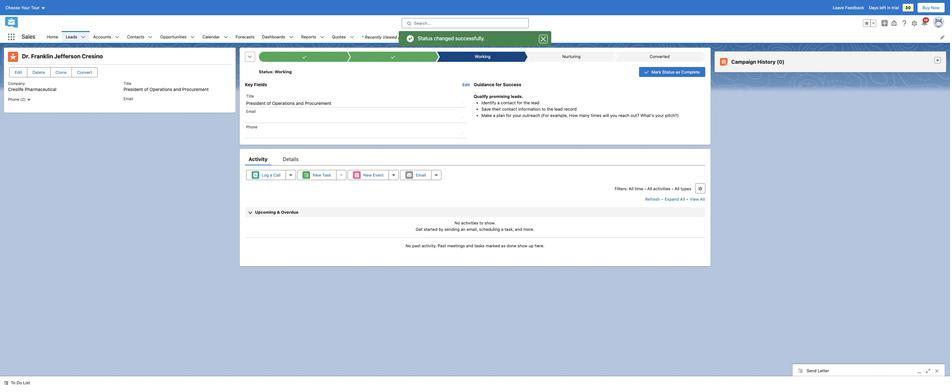 Task type: locate. For each thing, give the bounding box(es) containing it.
0 vertical spatial to
[[542, 107, 546, 112]]

save
[[481, 107, 491, 112]]

edit up company
[[15, 70, 22, 75]]

1 vertical spatial president
[[246, 101, 266, 106]]

title for title president of operations and procurement
[[124, 81, 131, 86]]

0 vertical spatial president
[[124, 87, 143, 92]]

the up the (for
[[547, 107, 553, 112]]

lead up example,
[[554, 107, 563, 112]]

trial
[[892, 5, 899, 10]]

up
[[529, 244, 534, 249]]

path options list box
[[259, 52, 705, 62]]

view
[[690, 197, 699, 202]]

0 horizontal spatial lead
[[531, 100, 539, 105]]

1 horizontal spatial the
[[547, 107, 553, 112]]

lead up information
[[531, 100, 539, 105]]

activities up email,
[[461, 221, 478, 226]]

log a call
[[262, 173, 281, 178]]

no up "sending"
[[455, 221, 460, 226]]

0 vertical spatial email
[[124, 97, 133, 101]]

2 horizontal spatial for
[[517, 100, 522, 105]]

(for
[[541, 113, 549, 118]]

title president of operations and procurement
[[124, 81, 209, 92]]

0 vertical spatial for
[[496, 82, 502, 87]]

activity.
[[422, 244, 437, 249]]

get
[[416, 227, 423, 232]]

phone for phone
[[246, 125, 257, 130]]

1 horizontal spatial no
[[455, 221, 460, 226]]

guidance
[[474, 82, 494, 87]]

and inside the no activities to show. get started by sending an email, scheduling a task, and more.
[[515, 227, 522, 232]]

0 horizontal spatial operations
[[150, 87, 172, 92]]

2 new from the left
[[363, 173, 372, 178]]

1 vertical spatial procurement
[[305, 101, 331, 106]]

0 vertical spatial title
[[124, 81, 131, 86]]

a left task,
[[501, 227, 503, 232]]

1 horizontal spatial operations
[[272, 101, 295, 106]]

the
[[524, 100, 530, 105], [547, 107, 553, 112]]

overdue
[[281, 210, 298, 215]]

title for title
[[246, 94, 254, 99]]

task
[[322, 173, 331, 178]]

contact up plan
[[502, 107, 517, 112]]

list
[[43, 31, 950, 43]]

0 horizontal spatial email
[[124, 97, 133, 101]]

lead image
[[8, 52, 18, 62]]

title
[[124, 81, 131, 86], [246, 94, 254, 99]]

jefferson
[[54, 53, 81, 60]]

1 vertical spatial as
[[501, 244, 506, 249]]

fields
[[254, 82, 267, 87]]

send letter link
[[793, 365, 945, 379]]

1 horizontal spatial phone
[[246, 125, 257, 130]]

status right mark
[[662, 70, 675, 75]]

a down promising
[[497, 100, 500, 105]]

successfully.
[[455, 36, 485, 41]]

*
[[362, 34, 364, 40]]

what's
[[640, 113, 654, 118]]

search...
[[414, 21, 431, 26]]

1 new from the left
[[313, 173, 321, 178]]

0 vertical spatial as
[[676, 70, 680, 75]]

new task
[[313, 173, 331, 178]]

tab list
[[245, 153, 705, 166]]

status for status changed successfully.
[[418, 36, 433, 41]]

accounts list item
[[89, 31, 123, 43]]

1 your from the left
[[513, 113, 521, 118]]

2 horizontal spatial status
[[662, 70, 675, 75]]

choose your tour button
[[5, 3, 46, 13]]

status
[[418, 36, 433, 41], [259, 69, 272, 74], [662, 70, 675, 75]]

procurement
[[182, 87, 209, 92], [305, 101, 331, 106]]

list item
[[358, 31, 434, 43]]

president inside title president of operations and procurement
[[124, 87, 143, 92]]

view all link
[[689, 195, 705, 205]]

for
[[496, 82, 502, 87], [517, 100, 522, 105], [506, 113, 512, 118]]

title inside title president of operations and procurement
[[124, 81, 131, 86]]

activities inside the no activities to show. get started by sending an email, scheduling a task, and more.
[[461, 221, 478, 226]]

for right plan
[[506, 113, 512, 118]]

opportunities
[[160, 34, 187, 39]]

qualify promising leads. identify a contact for the lead save their contact information to the lead record make a plan for your outreach (for example, how many times will you reach out? what's your pitch?)
[[474, 94, 679, 118]]

1 horizontal spatial as
[[676, 70, 680, 75]]

status down search... at left
[[418, 36, 433, 41]]

text default image inside reports list item
[[320, 35, 324, 40]]

0 horizontal spatial for
[[496, 82, 502, 87]]

delete
[[33, 70, 45, 75]]

guidance for success
[[474, 82, 521, 87]]

0 vertical spatial procurement
[[182, 87, 209, 92]]

a left plan
[[493, 113, 495, 118]]

1 horizontal spatial email
[[246, 109, 256, 114]]

(0)
[[777, 59, 784, 65]]

1 horizontal spatial president
[[246, 101, 266, 106]]

email
[[124, 97, 133, 101], [246, 109, 256, 114], [416, 173, 426, 178]]

0 vertical spatial of
[[144, 87, 148, 92]]

task,
[[505, 227, 514, 232]]

activities
[[653, 187, 670, 192], [461, 221, 478, 226]]

success alert dialog
[[399, 31, 551, 46]]

0 vertical spatial contact
[[501, 100, 516, 105]]

upcoming & overdue button
[[245, 208, 705, 218]]

your down information
[[513, 113, 521, 118]]

new for new event
[[363, 173, 372, 178]]

list containing home
[[43, 31, 950, 43]]

2 your from the left
[[655, 113, 664, 118]]

meetings
[[447, 244, 465, 249]]

the up information
[[524, 100, 530, 105]]

text default image inside "contacts" list item
[[148, 35, 153, 40]]

0 horizontal spatial title
[[124, 81, 131, 86]]

0 horizontal spatial phone
[[8, 97, 19, 102]]

buy
[[923, 5, 930, 10]]

text default image inside calendar list item
[[224, 35, 228, 40]]

no past activity. past meetings and tasks marked as done show up here.
[[406, 244, 544, 249]]

0 horizontal spatial president
[[124, 87, 143, 92]]

1 horizontal spatial new
[[363, 173, 372, 178]]

• left expand
[[661, 197, 663, 202]]

your
[[513, 113, 521, 118], [655, 113, 664, 118]]

as left complete
[[676, 70, 680, 75]]

leads list item
[[62, 31, 89, 43]]

1 horizontal spatial to
[[542, 107, 546, 112]]

2 horizontal spatial email
[[416, 173, 426, 178]]

0 vertical spatial no
[[455, 221, 460, 226]]

no
[[455, 221, 460, 226], [406, 244, 411, 249]]

expand all button
[[664, 195, 685, 205]]

contacts list item
[[123, 31, 156, 43]]

clone
[[55, 70, 67, 75]]

to left show.
[[480, 221, 483, 226]]

0 horizontal spatial edit
[[15, 70, 22, 75]]

0 horizontal spatial the
[[524, 100, 530, 105]]

no left past on the bottom left of page
[[406, 244, 411, 249]]

all left types
[[675, 187, 679, 192]]

working down success alert dialog
[[475, 54, 491, 59]]

0 horizontal spatial as
[[501, 244, 506, 249]]

leads link
[[62, 31, 81, 43]]

no inside the no activities to show. get started by sending an email, scheduling a task, and more.
[[455, 221, 460, 226]]

of
[[144, 87, 148, 92], [267, 101, 271, 106]]

1 vertical spatial of
[[267, 101, 271, 106]]

upcoming & overdue
[[255, 210, 298, 215]]

text default image inside "opportunities" list item
[[190, 35, 195, 40]]

dr.
[[22, 53, 30, 60]]

activity
[[249, 157, 268, 162]]

1 vertical spatial phone
[[246, 125, 257, 130]]

0 horizontal spatial activities
[[461, 221, 478, 226]]

status up 'fields' in the left of the page
[[259, 69, 272, 74]]

working right ':'
[[275, 69, 292, 74]]

phone inside popup button
[[8, 97, 19, 102]]

choose your tour
[[5, 5, 40, 10]]

to up the (for
[[542, 107, 546, 112]]

phone (2) button
[[8, 97, 31, 102]]

1 vertical spatial no
[[406, 244, 411, 249]]

0 horizontal spatial status
[[259, 69, 272, 74]]

1 horizontal spatial lead
[[554, 107, 563, 112]]

home
[[47, 34, 58, 39]]

contact down leads. in the right top of the page
[[501, 100, 516, 105]]

text default image for dashboards
[[289, 35, 293, 40]]

status inside success alert dialog
[[418, 36, 433, 41]]

1 vertical spatial operations
[[272, 101, 295, 106]]

0 vertical spatial edit
[[15, 70, 22, 75]]

filters: all time • all activities • all types
[[615, 187, 691, 192]]

information
[[518, 107, 541, 112]]

nurturing
[[562, 54, 581, 59]]

to do list button
[[0, 377, 34, 390]]

1 vertical spatial activities
[[461, 221, 478, 226]]

1 horizontal spatial title
[[246, 94, 254, 99]]

0 horizontal spatial no
[[406, 244, 411, 249]]

0 horizontal spatial procurement
[[182, 87, 209, 92]]

• right time
[[644, 187, 646, 192]]

2 vertical spatial email
[[416, 173, 426, 178]]

mark status as complete
[[652, 70, 700, 75]]

to inside qualify promising leads. identify a contact for the lead save their contact information to the lead record make a plan for your outreach (for example, how many times will you reach out? what's your pitch?)
[[542, 107, 546, 112]]

new inside new event button
[[363, 173, 372, 178]]

new inside new task button
[[313, 173, 321, 178]]

• up expand
[[672, 187, 674, 192]]

1 horizontal spatial working
[[475, 54, 491, 59]]

text default image left reports link
[[289, 35, 293, 40]]

text default image inside 'dashboards' list item
[[289, 35, 293, 40]]

new left event
[[363, 173, 372, 178]]

all right view
[[700, 197, 705, 202]]

1 horizontal spatial edit
[[462, 83, 470, 87]]

1 vertical spatial title
[[246, 94, 254, 99]]

for down leads. in the right top of the page
[[517, 100, 522, 105]]

group
[[863, 19, 876, 27]]

0 horizontal spatial working
[[275, 69, 292, 74]]

text default image right accounts
[[115, 35, 119, 40]]

1 horizontal spatial status
[[418, 36, 433, 41]]

refresh button
[[645, 195, 660, 205]]

1 vertical spatial to
[[480, 221, 483, 226]]

to inside the no activities to show. get started by sending an email, scheduling a task, and more.
[[480, 221, 483, 226]]

|
[[398, 34, 400, 40]]

text default image right calendar
[[224, 35, 228, 40]]

to do list
[[11, 381, 30, 386]]

edit left guidance
[[462, 83, 470, 87]]

dashboards link
[[258, 31, 289, 43]]

opportunities link
[[156, 31, 190, 43]]

in
[[887, 5, 891, 10]]

your left pitch?)
[[655, 113, 664, 118]]

a right log
[[270, 173, 272, 178]]

0 vertical spatial working
[[475, 54, 491, 59]]

1 horizontal spatial your
[[655, 113, 664, 118]]

text default image inside accounts list item
[[115, 35, 119, 40]]

out?
[[631, 113, 639, 118]]

campaign history (0)
[[731, 59, 784, 65]]

0 vertical spatial phone
[[8, 97, 19, 102]]

new left task
[[313, 173, 321, 178]]

1 horizontal spatial activities
[[653, 187, 670, 192]]

company creslife pharmaceutical
[[8, 81, 56, 92]]

expand
[[665, 197, 679, 202]]

activities up the refresh button
[[653, 187, 670, 192]]

0 horizontal spatial of
[[144, 87, 148, 92]]

0 horizontal spatial new
[[313, 173, 321, 178]]

as left done
[[501, 244, 506, 249]]

search... button
[[402, 18, 529, 28]]

will
[[603, 113, 609, 118]]

1 horizontal spatial procurement
[[305, 101, 331, 106]]

0 vertical spatial operations
[[150, 87, 172, 92]]

list item containing *
[[358, 31, 434, 43]]

0 horizontal spatial your
[[513, 113, 521, 118]]

and
[[173, 87, 181, 92], [296, 101, 304, 106], [515, 227, 522, 232], [466, 244, 473, 249]]

buy now
[[923, 5, 940, 10]]

for up promising
[[496, 82, 502, 87]]

qualify
[[474, 94, 488, 99]]

1 horizontal spatial for
[[506, 113, 512, 118]]

1 horizontal spatial of
[[267, 101, 271, 106]]

edit button
[[9, 67, 27, 78]]

text default image
[[81, 35, 86, 40], [148, 35, 153, 40], [190, 35, 195, 40], [320, 35, 324, 40], [350, 35, 354, 40], [935, 58, 940, 63], [27, 98, 31, 102], [4, 381, 8, 386]]

tab list containing activity
[[245, 153, 705, 166]]

history
[[757, 59, 776, 65]]

text default image
[[427, 35, 431, 39], [115, 35, 119, 40], [224, 35, 228, 40], [289, 35, 293, 40]]

0 horizontal spatial to
[[480, 221, 483, 226]]



Task type: vqa. For each thing, say whether or not it's contained in the screenshot.
clear
no



Task type: describe. For each thing, give the bounding box(es) containing it.
opportunities list item
[[156, 31, 199, 43]]

of inside title president of operations and procurement
[[144, 87, 148, 92]]

email inside email button
[[416, 173, 426, 178]]

operations inside title president of operations and procurement
[[150, 87, 172, 92]]

clone button
[[50, 67, 72, 78]]

reports link
[[297, 31, 320, 43]]

cresino
[[82, 53, 103, 60]]

converted
[[650, 54, 670, 59]]

mark status as complete button
[[639, 67, 705, 77]]

delete button
[[27, 67, 50, 78]]

letter
[[818, 369, 829, 374]]

started
[[424, 227, 438, 232]]

now
[[931, 5, 940, 10]]

calendar list item
[[199, 31, 232, 43]]

status : working
[[259, 69, 292, 74]]

text default image inside "leads" list item
[[81, 35, 86, 40]]

promising
[[489, 94, 510, 99]]

creslife
[[8, 87, 24, 92]]

company
[[8, 81, 25, 86]]

* recently viewed | products
[[362, 34, 418, 40]]

show.
[[485, 221, 496, 226]]

done
[[507, 244, 516, 249]]

edit inside edit 'button'
[[15, 70, 22, 75]]

contacts
[[127, 34, 144, 39]]

1 vertical spatial working
[[275, 69, 292, 74]]

show
[[517, 244, 528, 249]]

types
[[681, 187, 691, 192]]

send letter
[[807, 369, 829, 374]]

nurturing link
[[529, 52, 613, 62]]

1 vertical spatial email
[[246, 109, 256, 114]]

your
[[21, 5, 30, 10]]

text default image for accounts
[[115, 35, 119, 40]]

plan
[[497, 113, 505, 118]]

marked
[[486, 244, 500, 249]]

edit link
[[462, 82, 470, 87]]

new for new task
[[313, 173, 321, 178]]

text default image inside quotes "list item"
[[350, 35, 354, 40]]

leads.
[[511, 94, 523, 99]]

time
[[635, 187, 643, 192]]

text default image inside 'phone (2)' popup button
[[27, 98, 31, 102]]

changed
[[434, 36, 454, 41]]

upcoming
[[255, 210, 276, 215]]

no for past
[[406, 244, 411, 249]]

phone for phone (2)
[[8, 97, 19, 102]]

quotes list item
[[328, 31, 358, 43]]

past
[[438, 244, 446, 249]]

left
[[880, 5, 886, 10]]

1 vertical spatial for
[[517, 100, 522, 105]]

past
[[412, 244, 421, 249]]

text default image for calendar
[[224, 35, 228, 40]]

how
[[569, 113, 578, 118]]

a inside button
[[270, 173, 272, 178]]

text default image inside to do list button
[[4, 381, 8, 386]]

new event
[[363, 173, 384, 178]]

accounts link
[[89, 31, 115, 43]]

by
[[439, 227, 443, 232]]

reports list item
[[297, 31, 328, 43]]

recently
[[365, 34, 382, 40]]

complete
[[681, 70, 700, 75]]

sending
[[444, 227, 460, 232]]

email button
[[400, 170, 431, 181]]

convert
[[77, 70, 92, 75]]

new task button
[[297, 170, 337, 181]]

activity link
[[249, 153, 268, 166]]

tour
[[31, 5, 40, 10]]

details
[[283, 157, 299, 162]]

sales
[[22, 33, 35, 40]]

status inside 'button'
[[662, 70, 675, 75]]

as inside 'button'
[[676, 70, 680, 75]]

working link
[[440, 52, 524, 62]]

(2)
[[20, 97, 26, 102]]

status for status : working
[[259, 69, 272, 74]]

0 vertical spatial the
[[524, 100, 530, 105]]

dashboards list item
[[258, 31, 297, 43]]

new event button
[[348, 170, 389, 181]]

procurement inside title president of operations and procurement
[[182, 87, 209, 92]]

• left view
[[686, 197, 688, 202]]

a inside the no activities to show. get started by sending an email, scheduling a task, and more.
[[501, 227, 503, 232]]

forecasts
[[236, 34, 254, 39]]

1 vertical spatial the
[[547, 107, 553, 112]]

and inside title president of operations and procurement
[[173, 87, 181, 92]]

reach
[[618, 113, 630, 118]]

tasks
[[474, 244, 485, 249]]

1 vertical spatial contact
[[502, 107, 517, 112]]

list
[[23, 381, 30, 386]]

1 vertical spatial lead
[[554, 107, 563, 112]]

times
[[591, 113, 602, 118]]

franklin
[[31, 53, 53, 60]]

buy now button
[[917, 3, 945, 13]]

contacts link
[[123, 31, 148, 43]]

0 vertical spatial activities
[[653, 187, 670, 192]]

all right time
[[647, 187, 652, 192]]

here.
[[535, 244, 544, 249]]

0 vertical spatial lead
[[531, 100, 539, 105]]

text default image left changed
[[427, 35, 431, 39]]

log
[[262, 173, 269, 178]]

home link
[[43, 31, 62, 43]]

pharmaceutical
[[25, 87, 56, 92]]

all left time
[[629, 187, 634, 192]]

campaign
[[731, 59, 756, 65]]

1 vertical spatial edit
[[462, 83, 470, 87]]

example,
[[550, 113, 568, 118]]

record
[[564, 107, 577, 112]]

key
[[245, 82, 253, 87]]

dr. franklin jefferson cresino
[[22, 53, 103, 60]]

days left in trial
[[869, 5, 899, 10]]

an
[[461, 227, 465, 232]]

no for activities
[[455, 221, 460, 226]]

identify
[[481, 100, 496, 105]]

key fields
[[245, 82, 267, 87]]

choose
[[5, 5, 20, 10]]

do
[[17, 381, 22, 386]]

2 vertical spatial for
[[506, 113, 512, 118]]

outreach
[[523, 113, 540, 118]]

pitch?)
[[665, 113, 679, 118]]

working inside working link
[[475, 54, 491, 59]]

accounts
[[93, 34, 111, 39]]

all right expand
[[680, 197, 685, 202]]

status changed successfully.
[[418, 36, 485, 41]]



